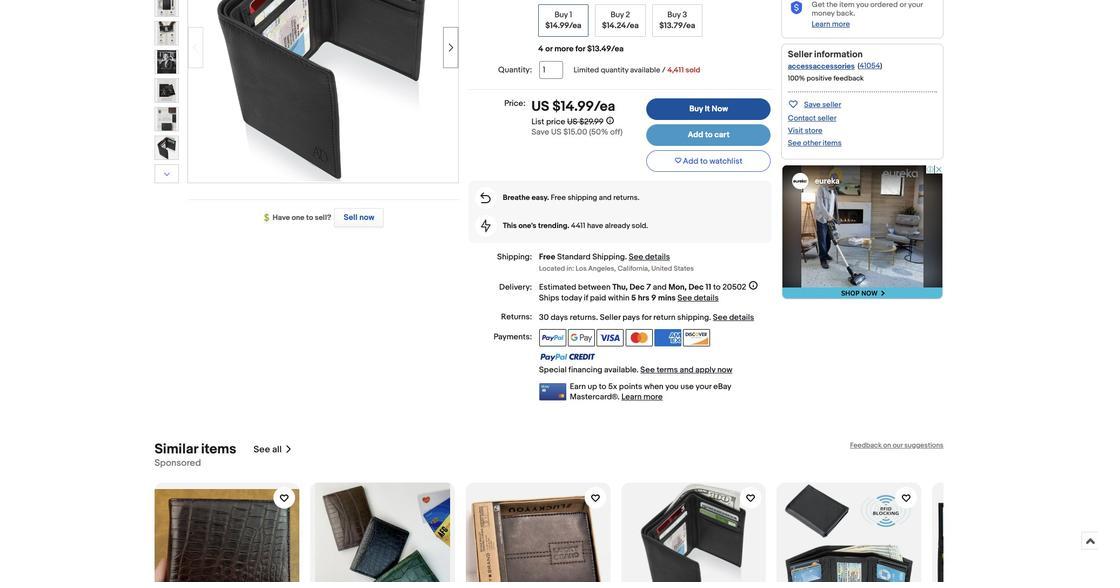Task type: locate. For each thing, give the bounding box(es) containing it.
see details link down 11
[[678, 293, 719, 303]]

buy
[[555, 10, 568, 20], [611, 10, 624, 20], [667, 10, 681, 20], [689, 104, 703, 114]]

learn down money
[[812, 19, 831, 29]]

buy left 2 at the top
[[611, 10, 624, 20]]

dec left 11
[[689, 282, 704, 292]]

free
[[551, 193, 566, 202], [539, 252, 555, 262]]

2 horizontal spatial .
[[709, 312, 711, 323]]

0 horizontal spatial shipping
[[568, 193, 597, 202]]

. up california,
[[625, 252, 627, 262]]

2 vertical spatial see details link
[[713, 312, 754, 323]]

items right "other"
[[823, 138, 842, 147]]

one
[[292, 213, 305, 222]]

details down 11
[[694, 293, 719, 303]]

1 vertical spatial with details__icon image
[[480, 192, 491, 203]]

now
[[712, 104, 728, 114]]

see details link up united
[[629, 252, 670, 262]]

available
[[630, 65, 660, 75]]

to
[[705, 130, 713, 140], [700, 156, 708, 166], [306, 213, 313, 222], [713, 282, 721, 292], [599, 382, 606, 392]]

1 vertical spatial now
[[717, 365, 732, 375]]

2 horizontal spatial details
[[729, 312, 754, 323]]

1 vertical spatial and
[[653, 282, 667, 292]]

0 horizontal spatial you
[[665, 382, 679, 392]]

add left cart
[[688, 130, 703, 140]]

0 vertical spatial more
[[832, 19, 850, 29]]

0 horizontal spatial or
[[545, 44, 553, 54]]

Quantity: text field
[[539, 61, 563, 79]]

picture 5 of 17 image
[[155, 50, 178, 73]]

dollar sign image
[[264, 214, 273, 222]]

buy inside buy 2 $14.24/ea
[[611, 10, 624, 20]]

1 vertical spatial you
[[665, 382, 679, 392]]

41054 link
[[860, 61, 880, 70]]

seller down save seller
[[818, 113, 837, 123]]

0 vertical spatial seller
[[822, 100, 841, 109]]

1 horizontal spatial learn
[[812, 19, 831, 29]]

1 vertical spatial more
[[554, 44, 574, 54]]

$14.99/ea down 1
[[545, 21, 581, 31]]

2 horizontal spatial more
[[832, 19, 850, 29]]

1 horizontal spatial seller
[[788, 49, 812, 60]]

the
[[827, 0, 838, 9]]

1 vertical spatial or
[[545, 44, 553, 54]]

.
[[625, 252, 627, 262], [596, 312, 598, 323], [709, 312, 711, 323]]

have
[[587, 221, 603, 230]]

us down us $14.99/ea
[[567, 117, 578, 127]]

see up when
[[640, 365, 655, 375]]

learn more link down special financing available. see terms and apply now
[[621, 392, 663, 402]]

0 vertical spatial learn
[[812, 19, 831, 29]]

pays
[[623, 312, 640, 323]]

quantity:
[[498, 65, 532, 75]]

items right similar
[[201, 441, 236, 458]]

$14.99/ea up $29.99
[[552, 98, 615, 115]]

payments:
[[494, 332, 532, 342]]

more right points
[[644, 392, 663, 402]]

add inside button
[[683, 156, 698, 166]]

0 horizontal spatial learn
[[621, 392, 642, 402]]

to left cart
[[705, 130, 713, 140]]

for up limited on the top of page
[[575, 44, 585, 54]]

buy 3 $13.79/ea
[[659, 10, 695, 31]]

1 horizontal spatial learn more link
[[812, 19, 850, 29]]

get the item you ordered or your money back. learn more
[[812, 0, 923, 29]]

see details link for standard shipping
[[629, 252, 670, 262]]

your inside get the item you ordered or your money back. learn more
[[908, 0, 923, 9]]

earn
[[570, 382, 586, 392]]

accessaccessories link
[[788, 62, 855, 71]]

0 vertical spatial seller
[[788, 49, 812, 60]]

shipping up 4411
[[568, 193, 597, 202]]

now up ebay
[[717, 365, 732, 375]]

us $14.99/ea main content
[[468, 0, 772, 402]]

picture 6 of 17 image
[[155, 79, 178, 102]]

shipping up discover image
[[677, 312, 709, 323]]

2 horizontal spatial and
[[680, 365, 694, 375]]

ebay
[[713, 382, 731, 392]]

sell?
[[315, 213, 331, 222]]

to inside the earn up to 5x points when you use your ebay mastercard®.
[[599, 382, 606, 392]]

delivery:
[[499, 282, 532, 292]]

with details__icon image left "get"
[[790, 1, 803, 15]]

details up united
[[645, 252, 670, 262]]

feedback on our suggestions link
[[850, 441, 944, 450]]

see details link down the 20502
[[713, 312, 754, 323]]

this one's trending. 4411 have already sold.
[[503, 221, 648, 230]]

buy left 3 on the right top of page
[[667, 10, 681, 20]]

0 horizontal spatial now
[[359, 212, 374, 223]]

0 horizontal spatial details
[[645, 252, 670, 262]]

1 vertical spatial items
[[201, 441, 236, 458]]

0 horizontal spatial for
[[575, 44, 585, 54]]

your
[[908, 0, 923, 9], [696, 382, 712, 392]]

0 vertical spatial add
[[688, 130, 703, 140]]

sell now link
[[331, 208, 384, 227]]

1 horizontal spatial you
[[856, 0, 869, 9]]

0 vertical spatial items
[[823, 138, 842, 147]]

visa image
[[597, 329, 624, 346]]

you left use
[[665, 382, 679, 392]]

free right easy. on the top of page
[[551, 193, 566, 202]]

seller inside 'contact seller visit store see other items'
[[818, 113, 837, 123]]

0 vertical spatial shipping
[[568, 193, 597, 202]]

or
[[900, 0, 906, 9], [545, 44, 553, 54]]

terms
[[657, 365, 678, 375]]

save up contact seller link
[[804, 100, 821, 109]]

see down visit
[[788, 138, 801, 147]]

1 vertical spatial shipping
[[677, 312, 709, 323]]

0 vertical spatial with details__icon image
[[790, 1, 803, 15]]

points
[[619, 382, 642, 392]]

to inside button
[[700, 156, 708, 166]]

states
[[674, 264, 694, 273]]

1 vertical spatial free
[[539, 252, 555, 262]]

picture 7 of 17 image
[[155, 108, 178, 131]]

seller
[[822, 100, 841, 109], [818, 113, 837, 123]]

save inside us $14.99/ea "main content"
[[532, 127, 549, 137]]

buy inside buy 1 $14.99/ea
[[555, 10, 568, 20]]

0 vertical spatial you
[[856, 0, 869, 9]]

0 horizontal spatial us
[[532, 98, 549, 115]]

0 horizontal spatial save
[[532, 127, 549, 137]]

. up discover image
[[709, 312, 711, 323]]

ordered
[[870, 0, 898, 9]]

seller inside button
[[822, 100, 841, 109]]

more inside get the item you ordered or your money back. learn more
[[832, 19, 850, 29]]

seller for contact
[[818, 113, 837, 123]]

california,
[[618, 264, 650, 273]]

us
[[532, 98, 549, 115], [567, 117, 578, 127], [551, 127, 562, 137]]

add to cart
[[688, 130, 730, 140]]

1 horizontal spatial now
[[717, 365, 732, 375]]

back.
[[836, 9, 855, 18]]

price
[[546, 117, 565, 127]]

discover image
[[683, 329, 710, 346]]

0 vertical spatial free
[[551, 193, 566, 202]]

save seller button
[[788, 98, 841, 110]]

1 horizontal spatial items
[[823, 138, 842, 147]]

2 vertical spatial and
[[680, 365, 694, 375]]

0 vertical spatial for
[[575, 44, 585, 54]]

1 vertical spatial seller
[[600, 312, 621, 323]]

4,411
[[667, 65, 684, 75]]

picture 4 of 17 image
[[155, 22, 178, 45]]

use
[[681, 382, 694, 392]]

2 vertical spatial with details__icon image
[[481, 219, 490, 232]]

see
[[788, 138, 801, 147], [629, 252, 643, 262], [678, 293, 692, 303], [713, 312, 727, 323], [640, 365, 655, 375], [254, 444, 270, 455]]

breathe
[[503, 193, 530, 202]]

contact seller visit store see other items
[[788, 113, 842, 147]]

get
[[812, 0, 825, 9]]

hrs
[[638, 293, 650, 303]]

0 horizontal spatial dec
[[630, 282, 645, 292]]

0 vertical spatial save
[[804, 100, 821, 109]]

0 horizontal spatial seller
[[600, 312, 621, 323]]

0 vertical spatial and
[[599, 193, 612, 202]]

to inside "link"
[[705, 130, 713, 140]]

7
[[647, 282, 651, 292]]

1 vertical spatial learn
[[621, 392, 642, 402]]

see up california,
[[629, 252, 643, 262]]

0 horizontal spatial learn more link
[[621, 392, 663, 402]]

and up use
[[680, 365, 694, 375]]

los
[[576, 264, 587, 273]]

to right 11
[[713, 282, 721, 292]]

1 vertical spatial learn more link
[[621, 392, 663, 402]]

0 vertical spatial now
[[359, 212, 374, 223]]

seller up "visa" image
[[600, 312, 621, 323]]

1 horizontal spatial save
[[804, 100, 821, 109]]

2 vertical spatial more
[[644, 392, 663, 402]]

to left watchlist
[[700, 156, 708, 166]]

more down back.
[[832, 19, 850, 29]]

add inside "link"
[[688, 130, 703, 140]]

your right ordered
[[908, 0, 923, 9]]

1 vertical spatial seller
[[818, 113, 837, 123]]

seller up contact seller link
[[822, 100, 841, 109]]

dec up the 5
[[630, 282, 645, 292]]

and for thu,
[[653, 282, 667, 292]]

financing
[[569, 365, 602, 375]]

with details__icon image
[[790, 1, 803, 15], [480, 192, 491, 203], [481, 219, 490, 232]]

feedback
[[834, 74, 864, 83]]

buy inside buy 3 $13.79/ea
[[667, 10, 681, 20]]

1 vertical spatial your
[[696, 382, 712, 392]]

1 horizontal spatial details
[[694, 293, 719, 303]]

watchlist
[[710, 156, 743, 166]]

3
[[683, 10, 687, 20]]

to left 5x
[[599, 382, 606, 392]]

united
[[651, 264, 672, 273]]

. down "paid"
[[596, 312, 598, 323]]

up
[[588, 382, 597, 392]]

and right 7
[[653, 282, 667, 292]]

1 horizontal spatial .
[[625, 252, 627, 262]]

sold.
[[632, 221, 648, 230]]

20502
[[723, 282, 746, 292]]

1
[[570, 10, 572, 20]]

1 vertical spatial details
[[694, 293, 719, 303]]

1 horizontal spatial shipping
[[677, 312, 709, 323]]

advertisement region
[[781, 165, 944, 300]]

details down the 20502
[[729, 312, 754, 323]]

now right sell
[[359, 212, 374, 223]]

accessaccessories
[[788, 62, 855, 71]]

add for add to cart
[[688, 130, 703, 140]]

0 horizontal spatial your
[[696, 382, 712, 392]]

us up list
[[532, 98, 549, 115]]

learn right 5x
[[621, 392, 642, 402]]

and left "returns."
[[599, 193, 612, 202]]

return
[[653, 312, 676, 323]]

or right ordered
[[900, 0, 906, 9]]

seller up '100%'
[[788, 49, 812, 60]]

save left "$15.00"
[[532, 127, 549, 137]]

1 horizontal spatial dec
[[689, 282, 704, 292]]

save
[[804, 100, 821, 109], [532, 127, 549, 137]]

you right item
[[856, 0, 869, 9]]

seller inside us $14.99/ea "main content"
[[600, 312, 621, 323]]

more right 4
[[554, 44, 574, 54]]

0 vertical spatial see details link
[[629, 252, 670, 262]]

for right pays
[[642, 312, 652, 323]]

5x
[[608, 382, 617, 392]]

us left "$15.00"
[[551, 127, 562, 137]]

0 vertical spatial your
[[908, 0, 923, 9]]

add down add to cart "link"
[[683, 156, 698, 166]]

cart
[[714, 130, 730, 140]]

1 vertical spatial add
[[683, 156, 698, 166]]

1 vertical spatial save
[[532, 127, 549, 137]]

learn more link
[[812, 19, 850, 29], [621, 392, 663, 402]]

buy for buy 3
[[667, 10, 681, 20]]

or right 4
[[545, 44, 553, 54]]

your right use
[[696, 382, 712, 392]]

1 horizontal spatial or
[[900, 0, 906, 9]]

See all text field
[[254, 444, 282, 455]]

learn more link down money
[[812, 19, 850, 29]]

mon,
[[668, 282, 687, 292]]

buy left 1
[[555, 10, 568, 20]]

paid
[[590, 293, 606, 303]]

0 vertical spatial or
[[900, 0, 906, 9]]

save inside button
[[804, 100, 821, 109]]

0 horizontal spatial items
[[201, 441, 236, 458]]

paypal credit image
[[539, 353, 595, 362]]

save us $15.00 (50% off)
[[532, 127, 623, 137]]

see terms and apply now link
[[640, 365, 732, 375]]

with details__icon image left this
[[481, 219, 490, 232]]

shipping
[[568, 193, 597, 202], [677, 312, 709, 323]]

paypal image
[[539, 329, 566, 346]]

1 vertical spatial for
[[642, 312, 652, 323]]

0 horizontal spatial and
[[599, 193, 612, 202]]

with details__icon image left breathe
[[480, 192, 491, 203]]

free up located
[[539, 252, 555, 262]]

earn up to 5x points when you use your ebay mastercard®.
[[570, 382, 731, 402]]

1 vertical spatial see details link
[[678, 293, 719, 303]]

learn inside get the item you ordered or your money back. learn more
[[812, 19, 831, 29]]

see all
[[254, 444, 282, 455]]

0 vertical spatial learn more link
[[812, 19, 850, 29]]

1 horizontal spatial your
[[908, 0, 923, 9]]

1 horizontal spatial and
[[653, 282, 667, 292]]



Task type: vqa. For each thing, say whether or not it's contained in the screenshot.
or inside the Get the item you ordered or your money back. Learn more
yes



Task type: describe. For each thing, give the bounding box(es) containing it.
off)
[[610, 127, 623, 137]]

thu,
[[612, 282, 628, 292]]

to right one
[[306, 213, 313, 222]]

located in: los angeles, california, united states
[[539, 264, 694, 273]]

see details link for seller pays for return shipping
[[713, 312, 754, 323]]

buy it now
[[689, 104, 728, 114]]

4411
[[571, 221, 585, 230]]

items inside 'contact seller visit store see other items'
[[823, 138, 842, 147]]

positive
[[807, 74, 832, 83]]

41054
[[860, 61, 880, 70]]

(
[[858, 61, 860, 70]]

5
[[631, 293, 636, 303]]

today
[[561, 293, 582, 303]]

sell now
[[344, 212, 374, 223]]

2 dec from the left
[[689, 282, 704, 292]]

seller inside seller information accessaccessories ( 41054 ) 100% positive feedback
[[788, 49, 812, 60]]

30
[[539, 312, 549, 323]]

and for available.
[[680, 365, 694, 375]]

Sponsored text field
[[155, 458, 201, 469]]

you inside the earn up to 5x points when you use your ebay mastercard®.
[[665, 382, 679, 392]]

$29.99
[[579, 117, 603, 127]]

returns
[[570, 312, 596, 323]]

buy left it
[[689, 104, 703, 114]]

seller information accessaccessories ( 41054 ) 100% positive feedback
[[788, 49, 882, 83]]

$15.00
[[563, 127, 587, 137]]

with details__icon image for this
[[481, 219, 490, 232]]

special financing available. see terms and apply now
[[539, 365, 732, 375]]

(50%
[[589, 127, 608, 137]]

save for save seller
[[804, 100, 821, 109]]

other
[[803, 138, 821, 147]]

sold
[[686, 65, 700, 75]]

picture 8 of 17 image
[[155, 136, 178, 159]]

add to watchlist button
[[647, 150, 771, 172]]

standard
[[557, 252, 591, 262]]

contact
[[788, 113, 816, 123]]

special
[[539, 365, 567, 375]]

apply
[[695, 365, 716, 375]]

have one to sell?
[[273, 213, 331, 222]]

4
[[538, 44, 543, 54]]

100%
[[788, 74, 805, 83]]

2
[[626, 10, 630, 20]]

store
[[805, 126, 823, 135]]

your inside the earn up to 5x points when you use your ebay mastercard®.
[[696, 382, 712, 392]]

buy 1 $14.99/ea
[[545, 10, 581, 31]]

limited quantity available / 4,411 sold
[[574, 65, 700, 75]]

0 vertical spatial $14.99/ea
[[545, 21, 581, 31]]

buy it now link
[[647, 98, 771, 120]]

see down mon,
[[678, 293, 692, 303]]

when
[[644, 382, 664, 392]]

visit store link
[[788, 126, 823, 135]]

available.
[[604, 365, 639, 375]]

master card image
[[626, 329, 653, 346]]

information
[[814, 49, 863, 60]]

learn inside us $14.99/ea "main content"
[[621, 392, 642, 402]]

if
[[584, 293, 588, 303]]

1 horizontal spatial more
[[644, 392, 663, 402]]

one's
[[519, 221, 536, 230]]

list price us $29.99
[[532, 117, 603, 127]]

see left all
[[254, 444, 270, 455]]

you inside get the item you ordered or your money back. learn more
[[856, 0, 869, 9]]

shipping:
[[497, 252, 532, 262]]

or inside get the item you ordered or your money back. learn more
[[900, 0, 906, 9]]

list
[[532, 117, 544, 127]]

add for add to watchlist
[[683, 156, 698, 166]]

see inside 'contact seller visit store see other items'
[[788, 138, 801, 147]]

picture 3 of 17 image
[[155, 0, 178, 16]]

estimated between thu, dec 7 and mon, dec 11 to 20502
[[539, 282, 746, 292]]

standard shipping . see details
[[557, 252, 670, 262]]

estimated
[[539, 282, 576, 292]]

trending.
[[538, 221, 569, 230]]

0 vertical spatial details
[[645, 252, 670, 262]]

now inside us $14.99/ea "main content"
[[717, 365, 732, 375]]

limited
[[574, 65, 599, 75]]

with details__icon image for breathe
[[480, 192, 491, 203]]

/
[[662, 65, 666, 75]]

save seller
[[804, 100, 841, 109]]

mastercard®.
[[570, 392, 620, 402]]

0 horizontal spatial more
[[554, 44, 574, 54]]

google pay image
[[568, 329, 595, 346]]

price:
[[504, 98, 526, 109]]

feedback
[[850, 441, 882, 450]]

have
[[273, 213, 290, 222]]

angeles,
[[588, 264, 616, 273]]

shipping
[[592, 252, 625, 262]]

9
[[651, 293, 656, 303]]

1 dec from the left
[[630, 282, 645, 292]]

us $14.99/ea
[[532, 98, 615, 115]]

mins
[[658, 293, 676, 303]]

1 horizontal spatial for
[[642, 312, 652, 323]]

buy for buy 2
[[611, 10, 624, 20]]

contact seller link
[[788, 113, 837, 123]]

4 or more for $13.49/ea
[[538, 44, 624, 54]]

seller for save
[[822, 100, 841, 109]]

1 horizontal spatial us
[[551, 127, 562, 137]]

0 horizontal spatial .
[[596, 312, 598, 323]]

located
[[539, 264, 565, 273]]

learn more link inside us $14.99/ea "main content"
[[621, 392, 663, 402]]

buy for buy 1
[[555, 10, 568, 20]]

american express image
[[654, 329, 682, 346]]

2 horizontal spatial us
[[567, 117, 578, 127]]

days
[[551, 312, 568, 323]]

similar
[[155, 441, 198, 458]]

see down the 20502
[[713, 312, 727, 323]]

add to watchlist
[[683, 156, 743, 166]]

learn more
[[621, 392, 663, 402]]

ships today if paid within 5 hrs 9 mins see details
[[539, 293, 719, 303]]

or inside us $14.99/ea "main content"
[[545, 44, 553, 54]]

ebay mastercard image
[[539, 383, 566, 400]]

in:
[[567, 264, 574, 273]]

item
[[839, 0, 855, 9]]

add to cart link
[[647, 124, 771, 146]]

2 vertical spatial details
[[729, 312, 754, 323]]

real leather slim wallets for men trifold mens wallet w/ id window rfid blocking - picture 1 of 17 image
[[215, 0, 431, 181]]

feedback on our suggestions
[[850, 441, 944, 450]]

save for save us $15.00 (50% off)
[[532, 127, 549, 137]]

with details__icon image for get
[[790, 1, 803, 15]]

quantity
[[601, 65, 628, 75]]

1 vertical spatial $14.99/ea
[[552, 98, 615, 115]]

it
[[705, 104, 710, 114]]



